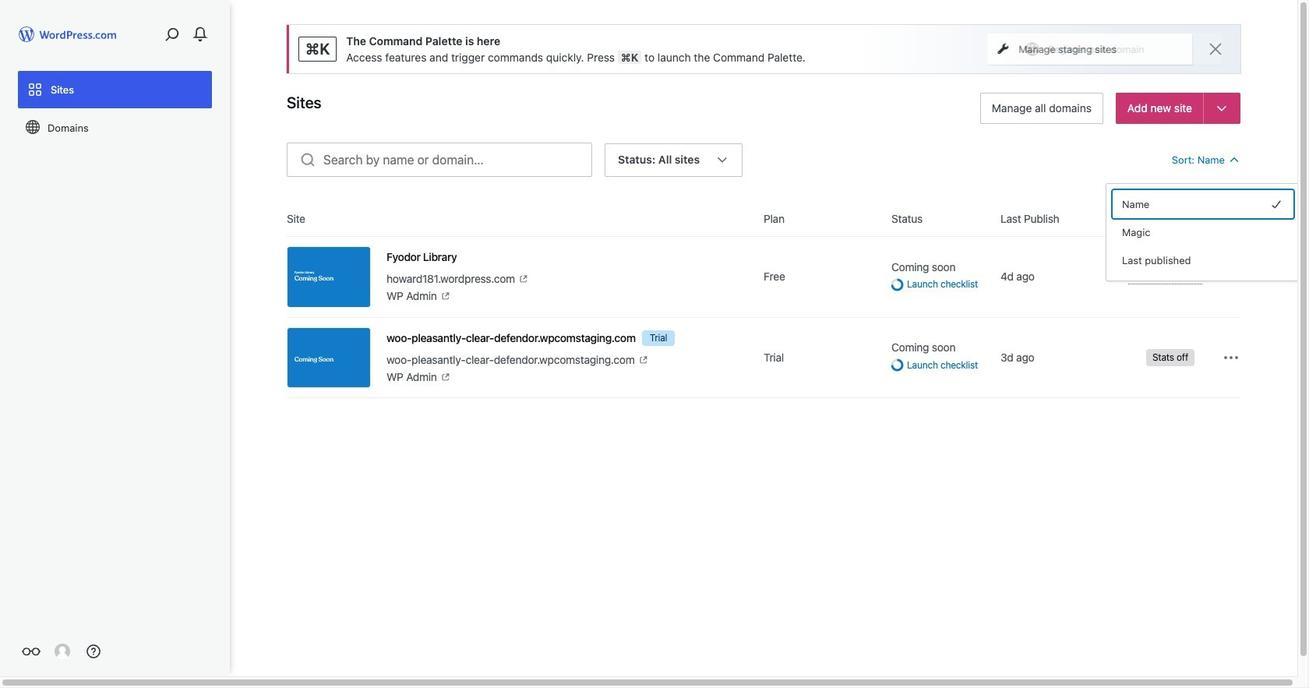 Task type: vqa. For each thing, say whether or not it's contained in the screenshot.
MENU
yes



Task type: locate. For each thing, give the bounding box(es) containing it.
menu
[[1113, 190, 1294, 274]]

visit wp admin image
[[440, 291, 451, 302]]

None search field
[[287, 143, 593, 177]]

visit wp admin image
[[440, 372, 451, 383]]



Task type: describe. For each thing, give the bounding box(es) containing it.
displaying all sites. element
[[618, 144, 700, 175]]

dismiss image
[[1207, 40, 1226, 58]]

reader image
[[22, 642, 41, 661]]

right image
[[1268, 195, 1286, 214]]

toggle menu image
[[1215, 101, 1230, 115]]

sorting by name. switch sorting mode image
[[1229, 154, 1241, 166]]

howard image
[[55, 644, 70, 660]]

highest hourly views 0 image
[[1129, 275, 1203, 285]]

Search search field
[[324, 143, 592, 176]]



